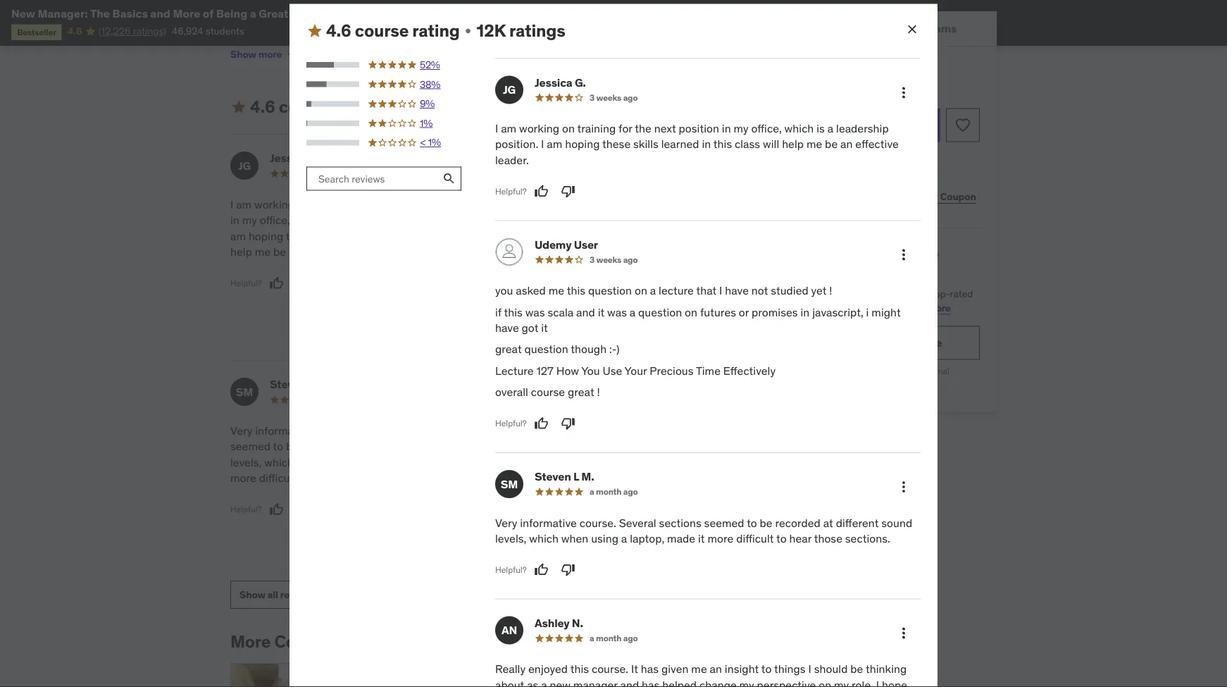Task type: vqa. For each thing, say whether or not it's contained in the screenshot.
SCRATCH inside SQL Server Essentials, from Scratch
no



Task type: locate. For each thing, give the bounding box(es) containing it.
xsmall image
[[463, 26, 474, 37], [285, 49, 296, 60]]

studied down mark review by jessica g. as helpful image
[[534, 213, 572, 227]]

things inside really enjoyed this course. it has given me an insight to things i should be thinking about as a new manager and has helped change my perspective on my role. i hop
[[774, 662, 806, 677]]

thinking up "build"
[[629, 439, 670, 453]]

recorded
[[302, 439, 347, 453], [775, 516, 821, 530]]

resources
[[585, 518, 634, 532]]

though inside you asked me this question on a lecture that i have not studied yet ! if this was scala and it was a question on futures or promises in javascript, i might have got it great question though :-) lecture 127 how you use your precious time effectively overall course great !
[[571, 342, 607, 357]]

insight for really enjoyed this course. it has given me an insight to things i should be thinking about as a new manager and has helped change my perspective on my role. i hope to build on the skills needed to be a successful manager using the hints and tips given. i will 100% reflect back on the resources provided as and when i need them.
[[488, 439, 522, 453]]

1 vertical spatial you
[[581, 364, 600, 378]]

course up 30-day money-back guarantee
[[862, 118, 898, 132]]

great question though :-)
[[488, 244, 705, 275]]

0 vertical spatial mark review by steven l m. as helpful image
[[270, 502, 284, 516]]

sales
[[524, 4, 547, 17], [658, 4, 681, 17]]

seemed
[[230, 439, 271, 453], [704, 516, 745, 530]]

change for really enjoyed this course. it has given me an insight to things i should be thinking about as a new manager and has helped change my perspective on my role. i hop
[[700, 678, 737, 687]]

things for really enjoyed this course. it has given me an insight to things i should be thinking about as a new manager and has helped change my perspective on my role. i hop
[[774, 662, 806, 677]]

3 down you asked me this question on a lecture that i have not studied yet ! in the top of the page
[[590, 254, 595, 265]]

he up over
[[230, 4, 243, 17]]

of inside get this course, plus 11,000+ of our top-rated courses, with personal plan.
[[904, 287, 912, 300]]

0 horizontal spatial very informative course. several sections seemed to be recorded at different sound levels, which when using a laptop, made it more difficult to hear those sections.
[[230, 423, 440, 485]]

lecture inside you asked me this question on a lecture that i have not studied yet ! if this was scala and it was a question on futures or promises in javascript, i might have got it great question though :-) lecture 127 how you use your precious time effectively overall course great !
[[659, 284, 694, 298]]

that inside you asked me this question on a lecture that i have not studied yet ! if this was scala and it was a question on futures or promises in javascript, i might have got it great question though :-) lecture 127 how you use your precious time effectively overall course great !
[[696, 284, 717, 298]]

seemed for really enjoyed this course. it has given me an insight to things i should be thinking about as a new manager and has helped change my perspective on my role. i hope to build on the skills needed to be a successful manager using the hints and tips given. i will 100% reflect back on the resources provided as and when i need them.
[[230, 439, 271, 453]]

1 vertical spatial jessica
[[270, 151, 308, 165]]

sections. inside "dialog"
[[845, 531, 891, 546]]

weeks down '< 1%' 'button'
[[332, 168, 357, 179]]

personal up $16.58
[[830, 335, 876, 350]]

learned for really enjoyed this course. it has given me an insight to things i should be thinking about as a new manager and has helped change my perspective on my role. i hope to build on the skills needed to be a successful manager using the hints and tips given. i will 100% reflect back on the resources provided as and when i need them.
[[345, 229, 383, 243]]

! for you asked me this question on a lecture that i have not studied yet ! if this was scala and it was a question on futures or promises in javascript, i might have got it great question though :-) lecture 127 how you use your precious time effectively overall course great !
[[830, 284, 833, 298]]

promises down get on the right of page
[[752, 305, 798, 319]]

when
[[428, 4, 454, 17]]

thinking for really enjoyed this course. it has given me an insight to things i should be thinking about as a new manager and has helped change my perspective on my role. i hop
[[866, 662, 907, 677]]

lecture 127 how you use your precious time effectively
[[488, 260, 689, 290]]

0 vertical spatial role.
[[583, 471, 605, 485]]

have inside if this was scala and it was a question on futures or promises in javascript, i might have got it
[[579, 244, 603, 259]]

1 vertical spatial laptop,
[[630, 531, 665, 546]]

given for really enjoyed this course. it has given me an insight to things i should be thinking about as a new manager and has helped change my perspective on my role. i hop
[[662, 662, 689, 677]]

hints
[[537, 502, 562, 517]]

1 horizontal spatial at
[[824, 516, 833, 530]]

ashley n. for really enjoyed this course. it has given me an insight to things i should be thinking about as a new manager and has helped change my perspective on my role. i hope to build on the skills needed to be a successful manager using the hints and tips given. i will 100% reflect back on the resources provided as and when i need them.
[[528, 377, 576, 392]]

certified up inventory).
[[531, 38, 568, 50]]

office, inside "dialog"
[[752, 121, 782, 136]]

manager for really enjoyed this course. it has given me an insight to things i should be thinking about as a new manager and has helped change my perspective on my role. i hop
[[573, 678, 618, 687]]

my
[[734, 121, 749, 136], [242, 213, 257, 227], [687, 455, 701, 469], [565, 471, 580, 485], [740, 678, 754, 687], [834, 678, 849, 687]]

0 vertical spatial those
[[337, 471, 365, 485]]

2 vertical spatial great
[[568, 385, 594, 400]]

apply coupon button
[[908, 183, 980, 211]]

udemy up mark review by jessica g. as helpful image
[[528, 151, 565, 165]]

0 horizontal spatial training
[[313, 197, 351, 212]]

your
[[666, 260, 689, 275], [625, 364, 647, 378]]

3 weeks ago down university.
[[590, 92, 638, 103]]

class inside "dialog"
[[735, 137, 760, 152]]

javascript, down mark review by jessica g. as helpful image
[[488, 244, 539, 259]]

change for really enjoyed this course. it has given me an insight to things i should be thinking about as a new manager and has helped change my perspective on my role. i hope to build on the skills needed to be a successful manager using the hints and tips given. i will 100% reflect back on the resources provided as and when i need them.
[[647, 455, 684, 469]]

0 vertical spatial leader.
[[495, 153, 529, 167]]

0 vertical spatial a month ago
[[583, 394, 631, 405]]

have inside you asked me this question on a lecture that i have not studied yet !
[[488, 213, 512, 227]]

1 vertical spatial things
[[774, 662, 806, 677]]

how down if this was scala and it was a question on futures or promises in javascript, i might have got it
[[598, 260, 621, 275]]

given inside really enjoyed this course. it has given me an insight to things i should be thinking about as a new manager and has helped change my perspective on my role. i hop
[[662, 662, 689, 677]]

will inside "dialog"
[[763, 137, 780, 152]]

office, for really enjoyed this course. it has given me an insight to things i should be thinking about as a new manager and has helped change my perspective on my role. i hope to build on the skills needed to be a successful manager using the hints and tips given. i will 100% reflect back on the resources provided as and when i need them.
[[260, 213, 290, 227]]

0 vertical spatial 127
[[578, 260, 595, 275]]

additional actions for review by jessica g. image
[[896, 84, 912, 101]]

4.6 course rating down the psychosynthesis
[[250, 96, 384, 117]]

got inside you asked me this question on a lecture that i have not studied yet ! if this was scala and it was a question on futures or promises in javascript, i might have got it great question though :-) lecture 127 how you use your precious time effectively overall course great !
[[522, 321, 539, 335]]

recorded for really enjoyed this course. it has given me an insight to things i should be thinking about as a new manager and has helped change my perspective on my role. i hop
[[775, 516, 821, 530]]

hoping up mark review by jessica g. as unhelpful "icon"
[[565, 137, 600, 152]]

1 horizontal spatial ratings
[[509, 20, 566, 42]]

0 horizontal spatial 12k
[[401, 96, 430, 117]]

wishlist image
[[955, 117, 972, 134]]

0 horizontal spatial promises
[[633, 229, 679, 243]]

0 vertical spatial weeks
[[596, 92, 622, 103]]

thinking inside really enjoyed this course. it has given me an insight to things i should be thinking about as a new manager and has helped change my perspective on my role. i hop
[[866, 662, 907, 677]]

1 horizontal spatial he
[[616, 4, 627, 17]]

position. up mark review by jessica g. as helpful image
[[495, 137, 539, 152]]

teams
[[923, 21, 957, 35]]

got inside if this was scala and it was a question on futures or promises in javascript, i might have got it
[[606, 244, 623, 259]]

on
[[562, 121, 575, 136], [297, 197, 310, 212], [628, 197, 640, 212], [566, 229, 578, 243], [635, 284, 647, 298], [685, 305, 698, 319], [550, 471, 563, 485], [682, 471, 694, 485], [550, 518, 563, 532], [819, 678, 832, 687]]

0 vertical spatial levels,
[[230, 455, 262, 469]]

lecture down if this was scala and it was a question on futures or promises in javascript, i might have got it
[[537, 260, 576, 275]]

hear for really enjoyed this course. it has given me an insight to things i should be thinking about as a new manager and has helped change my perspective on my role. i hop
[[790, 531, 812, 546]]

should for really enjoyed this course. it has given me an insight to things i should be thinking about as a new manager and has helped change my perspective on my role. i hop
[[814, 662, 848, 677]]

0 horizontal spatial lecture
[[495, 364, 534, 378]]

udemy up lecture 127 how you use your precious time effectively
[[535, 237, 572, 252]]

1 vertical spatial got
[[522, 321, 539, 335]]

0 vertical spatial sections
[[394, 423, 437, 438]]

when for really enjoyed this course. it has given me an insight to things i should be thinking about as a new manager and has helped change my perspective on my role. i hope to build on the skills needed to be a successful manager using the hints and tips given. i will 100% reflect back on the resources provided as and when i need them.
[[297, 455, 324, 469]]

leadership down search reviews text box
[[345, 213, 397, 227]]

3 weeks ago down you asked me this question on a lecture that i have not studied yet ! in the top of the page
[[590, 254, 638, 265]]

jessica g. for really enjoyed this course. it has given me an insight to things i should be thinking about as a new manager and has helped change my perspective on my role. i hope to build on the skills needed to be a successful manager using the hints and tips given. i will 100% reflect back on the resources provided as and when i need them.
[[270, 151, 321, 165]]

office, left buy
[[752, 121, 782, 136]]

laptop, for really enjoyed this course. it has given me an insight to things i should be thinking about as a new manager and has helped change my perspective on my role. i hop
[[630, 531, 665, 546]]

hoping up mark review by jessica g. as helpful icon
[[249, 229, 283, 243]]

0 horizontal spatial recorded
[[302, 439, 347, 453]]

dialog
[[290, 4, 938, 687]]

0 horizontal spatial class
[[418, 229, 444, 243]]

ratings
[[509, 20, 566, 42], [433, 96, 489, 117]]

jessica inside "dialog"
[[535, 75, 573, 90]]

i am working on training for the next position in my office, which is a leadership position. i am hoping these skills learned in this class will help me be an effective leader. for really enjoyed this course. it has given me an insight to things i should be thinking about as a new manager and has helped change my perspective on my role. i hop
[[495, 121, 899, 167]]

at for really enjoyed this course. it has given me an insight to things i should be thinking about as a new manager and has helped change my perspective on my role. i hop
[[824, 516, 833, 530]]

you inside you asked me this question on a lecture that i have not studied yet !
[[488, 197, 506, 212]]

using
[[326, 455, 354, 469], [488, 502, 516, 517], [591, 531, 619, 546]]

0 horizontal spatial manager
[[520, 455, 565, 469]]

levels,
[[230, 455, 262, 469], [495, 531, 527, 546]]

mark review by steven l m. as unhelpful image
[[561, 563, 575, 577]]

promises down you asked me this question on a lecture that i have not studied yet ! in the top of the page
[[633, 229, 679, 243]]

not inside you asked me this question on a lecture that i have not studied yet !
[[515, 213, 531, 227]]

1 vertical spatial levels,
[[495, 531, 527, 546]]

really inside really enjoyed this course. it has given me an insight to things i should be thinking about as a new manager and has helped change my perspective on my role. i hope to build on the skills needed to be a successful manager using the hints and tips given. i will 100% reflect back on the resources provided as and when i need them.
[[488, 423, 519, 438]]

1 horizontal spatial effective
[[856, 137, 899, 152]]

mark review by steven l m. as helpful image
[[270, 502, 284, 516], [535, 563, 549, 577]]

4.6 down positions in the top of the page
[[326, 20, 351, 42]]

at for really enjoyed this course. it has given me an insight to things i should be thinking about as a new manager and has helped change my perspective on my role. i hope to build on the skills needed to be a successful manager using the hints and tips given. i will 100% reflect back on the resources provided as and when i need them.
[[350, 439, 360, 453]]

medium image down the debriefing,
[[230, 99, 247, 115]]

enjoyed inside really enjoyed this course. it has given me an insight to things i should be thinking about as a new manager and has helped change my perspective on my role. i hope to build on the skills needed to be a successful manager using the hints and tips given. i will 100% reflect back on the resources provided as and when i need them.
[[521, 423, 561, 438]]

0 vertical spatial certified
[[531, 38, 568, 50]]

time inside lecture 127 how you use your precious time effectively
[[535, 276, 559, 290]]

personal
[[835, 301, 873, 314], [830, 335, 876, 350]]

or
[[873, 222, 881, 233], [620, 229, 630, 243], [739, 305, 749, 319]]

great
[[632, 244, 659, 259], [495, 342, 522, 357], [568, 385, 594, 400]]

mark review by jessica g. as helpful image
[[270, 276, 284, 290]]

different
[[362, 439, 405, 453], [836, 516, 879, 530]]

this
[[840, 118, 860, 132], [714, 137, 732, 152], [560, 197, 579, 212], [604, 213, 623, 227], [397, 229, 416, 243], [567, 284, 586, 298], [793, 287, 809, 300], [504, 305, 523, 319], [563, 423, 582, 438], [571, 662, 589, 677]]

mark review by udemy user as helpful image left mark review by udemy user as unhelpful image
[[535, 417, 549, 431]]

xsmall image up (strength at the left of the page
[[463, 26, 474, 37]]

position.
[[495, 137, 539, 152], [400, 213, 443, 227]]

about
[[673, 439, 702, 453], [495, 678, 524, 687]]

an for really enjoyed this course. it has given me an insight to things i should be thinking about as a new manager and has helped change my perspective on my role. i hop
[[502, 623, 517, 638]]

1 vertical spatial weeks
[[332, 168, 357, 179]]

dialog containing 4.6 course rating
[[290, 4, 938, 687]]

a
[[378, 4, 383, 17], [517, 4, 522, 17], [651, 4, 656, 17], [250, 6, 256, 20], [523, 38, 529, 50], [337, 51, 342, 64], [828, 121, 834, 136], [643, 197, 649, 212], [336, 213, 342, 227], [511, 229, 517, 243], [650, 284, 656, 298], [630, 305, 636, 319], [583, 394, 587, 405], [356, 455, 362, 469], [488, 455, 494, 469], [585, 486, 591, 501], [590, 486, 594, 497], [621, 531, 627, 546], [590, 633, 594, 644], [541, 678, 547, 687]]

next for really enjoyed this course. it has given me an insight to things i should be thinking about as a new manager and has helped change my perspective on my role. i hop
[[654, 121, 676, 136]]

0 vertical spatial helped
[[609, 455, 644, 469]]

0 vertical spatial effectively
[[562, 276, 614, 290]]

asked inside you asked me this question on a lecture that i have not studied yet ! if this was scala and it was a question on futures or promises in javascript, i might have got it great question though :-) lecture 127 how you use your precious time effectively overall course great !
[[516, 284, 546, 298]]

back
[[876, 154, 896, 165]]

udemy
[[528, 151, 565, 165], [535, 237, 572, 252]]

skills for really enjoyed this course. it has given me an insight to things i should be thinking about as a new manager and has helped change my perspective on my role. i hope to build on the skills needed to be a successful manager using the hints and tips given. i will 100% reflect back on the resources provided as and when i need them.
[[317, 229, 342, 243]]

1 horizontal spatial i am working on training for the next position in my office, which is a leadership position. i am hoping these skills learned in this class will help me be an effective leader.
[[495, 121, 899, 167]]

weeks down university.
[[596, 92, 622, 103]]

weeks down you asked me this question on a lecture that i have not studied yet ! in the top of the page
[[596, 254, 622, 265]]

help
[[782, 137, 804, 152], [230, 244, 252, 259]]

the down positions in the top of the page
[[348, 18, 362, 31]]

0 horizontal spatial m.
[[317, 377, 329, 392]]

medium image
[[307, 23, 323, 40], [230, 99, 247, 115]]

0 horizontal spatial or
[[620, 229, 630, 243]]

to inside really enjoyed this course. it has given me an insight to things i should be thinking about as a new manager and has helped change my perspective on my role. i hop
[[762, 662, 772, 677]]

perspective inside really enjoyed this course. it has given me an insight to things i should be thinking about as a new manager and has helped change my perspective on my role. i hop
[[757, 678, 816, 687]]

ashley up mark review by udemy user as unhelpful image
[[528, 377, 563, 392]]

difficult for really enjoyed this course. it has given me an insight to things i should be thinking about as a new manager and has helped change my perspective on my role. i hope to build on the skills needed to be a successful manager using the hints and tips given. i will 100% reflect back on the resources provided as and when i need them.
[[259, 471, 297, 485]]

ashley n. down mark review by steven l m. as unhelpful icon
[[535, 616, 583, 630]]

udemy user up lecture 127 how you use your precious time effectively
[[535, 237, 598, 252]]

2 he from the left
[[616, 4, 627, 17]]

steven inside "dialog"
[[535, 470, 571, 484]]

how inside lecture 127 how you use your precious time effectively
[[598, 260, 621, 275]]

g. for really enjoyed this course. it has given me an insight to things i should be thinking about as a new manager and has helped change my perspective on my role. i hop
[[575, 75, 586, 90]]

he left built
[[616, 4, 627, 17]]

jessica for really enjoyed this course. it has given me an insight to things i should be thinking about as a new manager and has helped change my perspective on my role. i hop
[[535, 75, 573, 90]]

ashley down mark review by steven l m. as unhelpful icon
[[535, 616, 570, 630]]

mark review by jessica g. as helpful image
[[535, 185, 549, 199]]

1 vertical spatial change
[[700, 678, 737, 687]]

1% right the <
[[428, 136, 441, 149]]

buy this course button
[[774, 108, 941, 142]]

use inside lecture 127 how you use your precious time effectively
[[645, 260, 664, 275]]

3 down "mastery" at left
[[590, 92, 595, 103]]

he down own
[[292, 51, 305, 64]]

0 vertical spatial !
[[593, 213, 596, 227]]

Search reviews text field
[[307, 167, 438, 191]]

additional actions for review by ashley n. image
[[896, 625, 912, 642]]

started
[[245, 38, 277, 50]]

leader. for really enjoyed this course. it has given me an insight to things i should be thinking about as a new manager and has helped change my perspective on my role. i hope to build on the skills needed to be a successful manager using the hints and tips given. i will 100% reflect back on the resources provided as and when i need them.
[[350, 244, 384, 259]]

an
[[495, 384, 510, 399], [502, 623, 517, 638]]

1% button
[[307, 117, 462, 130]]

not
[[515, 213, 531, 227], [752, 284, 768, 298]]

worked right when at the top left of page
[[469, 4, 502, 17]]

effective for really enjoyed this course. it has given me an insight to things i should be thinking about as a new manager and has helped change my perspective on my role. i hop
[[856, 137, 899, 152]]

a inside really enjoyed this course. it has given me an insight to things i should be thinking about as a new manager and has helped change my perspective on my role. i hop
[[541, 678, 547, 687]]

training for really enjoyed this course. it has given me an insight to things i should be thinking about as a new manager and has helped change my perspective on my role. i hop
[[577, 121, 616, 136]]

asked
[[509, 197, 539, 212], [516, 284, 546, 298]]

informative for really enjoyed this course. it has given me an insight to things i should be thinking about as a new manager and has helped change my perspective on my role. i hope to build on the skills needed to be a successful manager using the hints and tips given. i will 100% reflect back on the resources provided as and when i need them.
[[255, 423, 312, 438]]

12k for xsmall image
[[401, 96, 430, 117]]

month for really enjoyed this course. it has given me an insight to things i should be thinking about as a new manager and has helped change my perspective on my role. i hope to build on the skills needed to be a successful manager using the hints and tips given. i will 100% reflect back on the resources provided as and when i need them.
[[589, 394, 615, 405]]

0 vertical spatial new
[[497, 455, 518, 469]]

worked
[[469, 4, 502, 17], [476, 38, 509, 50]]

role. inside really enjoyed this course. it has given me an insight to things i should be thinking about as a new manager and has helped change my perspective on my role. i hop
[[852, 678, 874, 687]]

countries.
[[396, 18, 440, 31]]

3 weeks ago for really enjoyed this course. it has given me an insight to things i should be thinking about as a new manager and has helped change my perspective on my role. i hope to build on the skills needed to be a successful manager using the hints and tips given. i will 100% reflect back on the resources provided as and when i need them.
[[325, 168, 373, 179]]

1 horizontal spatial should
[[814, 662, 848, 677]]

0 horizontal spatial not
[[515, 213, 531, 227]]

more up 46,924 at the top left of the page
[[173, 6, 200, 20]]

2 vertical spatial using
[[591, 531, 619, 546]]

manager inside really enjoyed this course. it has given me an insight to things i should be thinking about as a new manager and has helped change my perspective on my role. i hop
[[573, 678, 618, 687]]

i up lecture 127 how you use your precious time effectively
[[542, 244, 545, 259]]

n.
[[565, 377, 576, 392], [572, 616, 583, 630]]

yet inside you asked me this question on a lecture that i have not studied yet !
[[574, 213, 590, 227]]

0 horizontal spatial great
[[495, 342, 522, 357]]

hoping for really enjoyed this course. it has given me an insight to things i should be thinking about as a new manager and has helped change my perspective on my role. i hop
[[565, 137, 600, 152]]

or up udemy's
[[873, 222, 881, 233]]

rating inside "dialog"
[[412, 20, 460, 42]]

the down university.
[[635, 121, 652, 136]]

might up lecture 127 how you use your precious time effectively
[[548, 244, 577, 259]]

0 vertical spatial very informative course. several sections seemed to be recorded at different sound levels, which when using a laptop, made it more difficult to hear those sections.
[[230, 423, 440, 485]]

steven l m.
[[270, 377, 329, 392], [535, 470, 594, 484]]

3 weeks ago down '< 1%' 'button'
[[325, 168, 373, 179]]

g. down inventory).
[[575, 75, 586, 90]]

1%
[[420, 117, 433, 130], [428, 136, 441, 149]]

insight for really enjoyed this course. it has given me an insight to things i should be thinking about as a new manager and has helped change my perspective on my role. i hop
[[725, 662, 759, 677]]

0 vertical spatial futures
[[581, 229, 617, 243]]

very for really enjoyed this course. it has given me an insight to things i should be thinking about as a new manager and has helped change my perspective on my role. i hop
[[495, 516, 517, 530]]

1 horizontal spatial got
[[606, 244, 623, 259]]

0 vertical spatial enjoyed
[[521, 423, 561, 438]]

next for really enjoyed this course. it has given me an insight to things i should be thinking about as a new manager and has helped change my perspective on my role. i hope to build on the skills needed to be a successful manager using the hints and tips given. i will 100% reflect back on the resources provided as and when i need them.
[[389, 197, 411, 212]]

1 vertical spatial lecture
[[495, 364, 534, 378]]

3 weeks ago for really enjoyed this course. it has given me an insight to things i should be thinking about as a new manager and has helped change my perspective on my role. i hop
[[590, 92, 638, 103]]

effectively
[[562, 276, 614, 290], [724, 364, 776, 378]]

1 vertical spatial should
[[814, 662, 848, 677]]

1 horizontal spatial rating
[[412, 20, 460, 42]]

he right when at the top left of page
[[456, 4, 467, 17]]

really for really enjoyed this course. it has given me an insight to things i should be thinking about as a new manager and has helped change my perspective on my role. i hop
[[495, 662, 526, 677]]

0 vertical spatial you
[[623, 260, 642, 275]]

1 vertical spatial medium image
[[230, 99, 247, 115]]

yet up with
[[811, 284, 827, 298]]

n. for really enjoyed this course. it has given me an insight to things i should be thinking about as a new manager and has helped change my perspective on my role. i hop
[[572, 616, 583, 630]]

mastery
[[555, 65, 591, 78]]

more
[[258, 48, 282, 61], [516, 282, 540, 294], [927, 301, 951, 314], [230, 471, 256, 485], [516, 508, 540, 521], [708, 531, 734, 546]]

laptop,
[[365, 455, 400, 469], [630, 531, 665, 546]]

using for really enjoyed this course. it has given me an insight to things i should be thinking about as a new manager and has helped change my perspective on my role. i hope to build on the skills needed to be a successful manager using the hints and tips given. i will 100% reflect back on the resources provided as and when i need them.
[[326, 455, 354, 469]]

1% down 9%
[[420, 117, 433, 130]]

more
[[173, 6, 200, 20], [230, 631, 271, 652]]

this inside 'button'
[[840, 118, 860, 132]]

0 horizontal spatial ratings
[[433, 96, 489, 117]]

ratings up deployment
[[509, 20, 566, 42]]

new inside really enjoyed this course. it has given me an insight to things i should be thinking about as a new manager and has helped change my perspective on my role. i hope to build on the skills needed to be a successful manager using the hints and tips given. i will 100% reflect back on the resources provided as and when i need them.
[[497, 455, 518, 469]]

0 vertical spatial should
[[578, 439, 611, 453]]

12k up deployment
[[477, 20, 506, 42]]

0 vertical spatial :-
[[527, 260, 534, 275]]

got up overall
[[522, 321, 539, 335]]

thinking inside really enjoyed this course. it has given me an insight to things i should be thinking about as a new manager and has helped change my perspective on my role. i hope to build on the skills needed to be a successful manager using the hints and tips given. i will 100% reflect back on the resources provided as and when i need them.
[[629, 439, 670, 453]]

12k
[[477, 20, 506, 42], [401, 96, 430, 117]]

0 horizontal spatial hear
[[312, 471, 334, 485]]

1 vertical spatial insight
[[725, 662, 759, 677]]

things
[[538, 439, 569, 453], [774, 662, 806, 677]]

lecture inside you asked me this question on a lecture that i have not studied yet !
[[652, 197, 687, 212]]

class for really enjoyed this course. it has given me an insight to things i should be thinking about as a new manager and has helped change my perspective on my role. i hope to build on the skills needed to be a successful manager using the hints and tips given. i will 100% reflect back on the resources provided as and when i need them.
[[418, 229, 444, 243]]

certified
[[531, 38, 568, 50], [345, 51, 381, 64]]

yet inside you asked me this question on a lecture that i have not studied yet ! if this was scala and it was a question on futures or promises in javascript, i might have got it great question though :-) lecture 127 how you use your precious time effectively overall course great !
[[811, 284, 827, 298]]

0 vertical spatial 3 weeks ago
[[590, 92, 638, 103]]

to inside subscribe to udemy's top courses
[[842, 246, 856, 263]]

in inside you asked me this question on a lecture that i have not studied yet ! if this was scala and it was a question on futures or promises in javascript, i might have got it great question though :-) lecture 127 how you use your precious time effectively overall course great !
[[801, 305, 810, 319]]

1 horizontal spatial insight
[[725, 662, 759, 677]]

ratings inside "dialog"
[[509, 20, 566, 42]]

1 vertical spatial yet
[[811, 284, 827, 298]]

12k ratings up deployment
[[477, 20, 566, 42]]

he up several
[[230, 38, 243, 50]]

0 vertical spatial l
[[309, 377, 314, 392]]

mark review by ashley n. as helpful image
[[527, 545, 542, 559]]

close modal image
[[905, 23, 920, 37]]

me inside you asked me this question on a lecture that i have not studied yet !
[[542, 197, 557, 212]]

4.6 course rating
[[326, 20, 460, 42], [250, 96, 384, 117]]

1 vertical spatial new
[[550, 678, 571, 687]]

plan.
[[876, 301, 897, 314]]

0 horizontal spatial he
[[456, 4, 467, 17]]

manager
[[520, 455, 565, 469], [650, 486, 694, 501], [573, 678, 618, 687]]

ago for additional actions for review by steven l m. icon
[[623, 486, 638, 497]]

lecture
[[652, 197, 687, 212], [659, 284, 694, 298]]

you for you asked me this question on a lecture that i have not studied yet ! if this was scala and it was a question on futures or promises in javascript, i might have got it great question though :-) lecture 127 how you use your precious time effectively overall course great !
[[495, 284, 513, 298]]

1 horizontal spatial position
[[679, 121, 719, 136]]

effectively left starting
[[724, 364, 776, 378]]

per
[[875, 366, 887, 377]]

as
[[365, 4, 375, 17], [504, 4, 514, 17], [511, 38, 521, 50], [705, 439, 716, 453], [684, 518, 695, 532], [527, 678, 539, 687]]

sm
[[236, 384, 253, 399], [501, 477, 518, 491]]

basics
[[112, 6, 148, 20]]

or down you asked me this question on a lecture that i have not studied yet ! in the top of the page
[[620, 229, 630, 243]]

0 vertical spatial these
[[602, 137, 631, 152]]

position. down submit search image
[[400, 213, 443, 227]]

0 horizontal spatial position
[[414, 197, 454, 212]]

these for really enjoyed this course. it has given me an insight to things i should be thinking about as a new manager and has helped change my perspective on my role. i hope to build on the skills needed to be a successful manager using the hints and tips given. i will 100% reflect back on the resources provided as and when i need them.
[[286, 229, 314, 243]]

ratings for "medium" image to the left
[[433, 96, 489, 117]]

his
[[279, 38, 292, 50]]

2 horizontal spatial skills
[[633, 137, 659, 152]]

:- inside great question though :-)
[[527, 260, 534, 275]]

enjoyed inside really enjoyed this course. it has given me an insight to things i should be thinking about as a new manager and has helped change my perspective on my role. i hop
[[528, 662, 568, 677]]

hoping
[[565, 137, 600, 152], [249, 229, 283, 243]]

training down search reviews text box
[[313, 197, 351, 212]]

help inside "dialog"
[[782, 137, 804, 152]]

the inside "dialog"
[[635, 121, 652, 136]]

0 vertical spatial sound
[[408, 439, 439, 453]]

effectively down great question though :-) at the top
[[562, 276, 614, 290]]

mark review by udemy user as helpful image up overall
[[527, 319, 542, 333]]

user up mark review by jessica g. as unhelpful "icon"
[[567, 151, 591, 165]]

1 vertical spatial time
[[696, 364, 721, 378]]

got up lecture 127 how you use your precious time effectively
[[606, 244, 623, 259]]

learned
[[661, 137, 699, 152], [345, 229, 383, 243]]

this inside if this was scala and it was a question on futures or promises in javascript, i might have got it
[[604, 213, 623, 227]]

question
[[581, 197, 625, 212], [519, 229, 563, 243], [661, 244, 705, 259], [588, 284, 632, 298], [638, 305, 682, 319], [525, 342, 568, 357]]

certified down 'business'
[[345, 51, 381, 64]]

1 horizontal spatial i
[[866, 305, 869, 319]]

also up the psychosynthesis
[[317, 51, 335, 64]]

user
[[567, 151, 591, 165], [574, 237, 598, 252]]

different for really enjoyed this course. it has given me an insight to things i should be thinking about as a new manager and has helped change my perspective on my role. i hope to build on the skills needed to be a successful manager using the hints and tips given. i will 100% reflect back on the resources provided as and when i need them.
[[362, 439, 405, 453]]

position. for really enjoyed this course. it has given me an insight to things i should be thinking about as a new manager and has helped change my perspective on my role. i hop
[[495, 137, 539, 152]]

sales left team
[[658, 4, 681, 17]]

perspective inside really enjoyed this course. it has given me an insight to things i should be thinking about as a new manager and has helped change my perspective on my role. i hope to build on the skills needed to be a successful manager using the hints and tips given. i will 100% reflect back on the resources provided as and when i need them.
[[488, 471, 547, 485]]

new
[[497, 455, 518, 469], [550, 678, 571, 687]]

difficult inside "dialog"
[[736, 531, 774, 546]]

4.6 course rating for "medium" image to the left
[[250, 96, 384, 117]]

udemy user up mark review by jessica g. as unhelpful "icon"
[[528, 151, 591, 165]]

1 vertical spatial sections.
[[845, 531, 891, 546]]

of left our
[[904, 287, 912, 300]]

1 vertical spatial next
[[389, 197, 411, 212]]

weeks for really enjoyed this course. it has given me an insight to things i should be thinking about as a new manager and has helped change my perspective on my role. i hop
[[596, 92, 622, 103]]

given for really enjoyed this course. it has given me an insight to things i should be thinking about as a new manager and has helped change my perspective on my role. i hope to build on the skills needed to be a successful manager using the hints and tips given. i will 100% reflect back on the resources provided as and when i need them.
[[655, 423, 682, 438]]

training down university.
[[577, 121, 616, 136]]

1 vertical spatial training
[[313, 197, 351, 212]]

1 vertical spatial a month ago
[[590, 486, 638, 497]]

or inside if this was scala and it was a question on futures or promises in javascript, i might have got it
[[620, 229, 630, 243]]

be
[[825, 137, 838, 152], [273, 244, 286, 259], [286, 439, 299, 453], [614, 439, 627, 453], [570, 486, 582, 501], [760, 516, 773, 530], [851, 662, 863, 677]]

12k for topmost xsmall icon
[[477, 20, 506, 42]]

1 vertical spatial leader.
[[350, 244, 384, 259]]

mark review by jessica g. as unhelpful image
[[561, 185, 575, 199]]

4.6 down manager:
[[67, 25, 82, 37]]

1 vertical spatial helped
[[662, 678, 697, 687]]

1 horizontal spatial training
[[577, 121, 616, 136]]

more courses by
[[230, 631, 366, 652]]

scala inside if this was scala and it was a question on futures or promises in javascript, i might have got it
[[648, 213, 674, 227]]

might down 11,000+
[[872, 305, 901, 319]]

more down all
[[230, 631, 271, 652]]

course
[[355, 20, 409, 42], [279, 96, 333, 117], [862, 118, 898, 132], [531, 385, 565, 400]]

1 vertical spatial jessica g.
[[270, 151, 321, 165]]

1 vertical spatial show more button
[[488, 274, 540, 302]]

ago for "additional actions for review by jessica g." 'icon'
[[623, 92, 638, 103]]

4.6 course rating down manager.
[[326, 20, 460, 42]]

class for really enjoyed this course. it has given me an insight to things i should be thinking about as a new manager and has helped change my perspective on my role. i hop
[[735, 137, 760, 152]]

personal down plus
[[835, 301, 873, 314]]

lecture up overall
[[495, 364, 534, 378]]

! inside you asked me this question on a lecture that i have not studied yet !
[[593, 213, 596, 227]]

very informative course. several sections seemed to be recorded at different sound levels, which when using a laptop, made it more difficult to hear those sections.
[[230, 423, 440, 485], [495, 516, 913, 546]]

should inside really enjoyed this course. it has given me an insight to things i should be thinking about as a new manager and has helped change my perspective on my role. i hope to build on the skills needed to be a successful manager using the hints and tips given. i will 100% reflect back on the resources provided as and when i need them.
[[578, 439, 611, 453]]

lecture for you asked me this question on a lecture that i have not studied yet ! if this was scala and it was a question on futures or promises in javascript, i might have got it great question though :-) lecture 127 how you use your precious time effectively overall course great !
[[659, 284, 694, 298]]

1 horizontal spatial though
[[571, 342, 607, 357]]

0 horizontal spatial about
[[495, 678, 524, 687]]

studied inside you asked me this question on a lecture that i have not studied yet !
[[534, 213, 572, 227]]

1 horizontal spatial sm
[[501, 477, 518, 491]]

ashley
[[528, 377, 563, 392], [535, 616, 570, 630]]

change inside really enjoyed this course. it has given me an insight to things i should be thinking about as a new manager and has helped change my perspective on my role. i hop
[[700, 678, 737, 687]]

3 down '< 1%' 'button'
[[325, 168, 330, 179]]

i am working on training for the next position in my office, which is a leadership position. i am hoping these skills learned in this class will help me be an effective leader. inside "dialog"
[[495, 121, 899, 167]]

thinking for really enjoyed this course. it has given me an insight to things i should be thinking about as a new manager and has helped change my perspective on my role. i hope to build on the skills needed to be a successful manager using the hints and tips given. i will 100% reflect back on the resources provided as and when i need them.
[[629, 439, 670, 453]]

0 vertical spatial steven l m.
[[270, 377, 329, 392]]

very informative course. several sections seemed to be recorded at different sound levels, which when using a laptop, made it more difficult to hear those sections. for really enjoyed this course. it has given me an insight to things i should be thinking about as a new manager and has helped change my perspective on my role. i hope to build on the skills needed to be a successful manager using the hints and tips given. i will 100% reflect back on the resources provided as and when i need them.
[[230, 423, 440, 485]]

insight inside really enjoyed this course. it has given me an insight to things i should be thinking about as a new manager and has helped change my perspective on my role. i hop
[[725, 662, 759, 677]]

scala inside you asked me this question on a lecture that i have not studied yet ! if this was scala and it was a question on futures or promises in javascript, i might have got it great question though :-) lecture 127 how you use your precious time effectively overall course great !
[[548, 305, 574, 319]]

46,924
[[172, 25, 203, 37]]

submit search image
[[442, 172, 456, 186]]

is down search reviews text box
[[325, 213, 333, 227]]

0 vertical spatial your
[[666, 260, 689, 275]]

xsmall image down people
[[285, 49, 296, 60]]

12k ratings down 38%
[[401, 96, 489, 117]]

n. down mark review by steven l m. as unhelpful icon
[[572, 616, 583, 630]]

at
[[837, 366, 845, 377], [350, 439, 360, 453], [824, 516, 833, 530]]

1 vertical spatial certified
[[345, 51, 381, 64]]

leadership up money-
[[836, 121, 889, 136]]

ugl-
[[615, 38, 638, 50]]

1 horizontal spatial m.
[[582, 470, 594, 484]]

show more for mark review by ashley n. as helpful icon
[[488, 508, 540, 521]]

if
[[596, 213, 602, 227], [495, 305, 502, 319]]

0 vertical spatial working
[[519, 121, 560, 136]]

studied up courses,
[[771, 284, 809, 298]]

jessica g.
[[535, 75, 586, 90], [270, 151, 321, 165]]

effective inside "dialog"
[[856, 137, 899, 152]]

jg inside "dialog"
[[503, 83, 516, 97]]

learn more link
[[900, 301, 951, 314]]

0 horizontal spatial perspective
[[488, 471, 547, 485]]

skills for really enjoyed this course. it has given me an insight to things i should be thinking about as a new manager and has helped change my perspective on my role. i hop
[[633, 137, 659, 152]]

12k right xsmall image
[[401, 96, 430, 117]]

when for really enjoyed this course. it has given me an insight to things i should be thinking about as a new manager and has helped change my perspective on my role. i hop
[[561, 531, 589, 546]]

things for really enjoyed this course. it has given me an insight to things i should be thinking about as a new manager and has helped change my perspective on my role. i hope to build on the skills needed to be a successful manager using the hints and tips given. i will 100% reflect back on the resources provided as and when i need them.
[[538, 439, 569, 453]]

i
[[542, 244, 545, 259], [866, 305, 869, 319]]

made
[[402, 455, 431, 469], [667, 531, 696, 546]]

me
[[807, 137, 822, 152], [542, 197, 557, 212], [255, 244, 271, 259], [549, 284, 564, 298], [684, 423, 700, 438], [691, 662, 707, 677]]

m.
[[317, 377, 329, 392], [582, 470, 594, 484]]

very informative course. several sections seemed to be recorded at different sound levels, which when using a laptop, made it more difficult to hear those sections. for really enjoyed this course. it has given me an insight to things i should be thinking about as a new manager and has helped change my perspective on my role. i hop
[[495, 516, 913, 546]]

4.6 down the debriefing,
[[250, 96, 275, 117]]

students
[[206, 25, 244, 37]]

that for you asked me this question on a lecture that i have not studied yet ! if this was scala and it was a question on futures or promises in javascript, i might have got it great question though :-) lecture 127 how you use your precious time effectively overall course great !
[[696, 284, 717, 298]]

mark review by udemy user as helpful image
[[527, 319, 542, 333], [535, 417, 549, 431]]

how
[[598, 260, 621, 275], [556, 364, 579, 378]]

3 for really enjoyed this course. it has given me an insight to things i should be thinking about as a new manager and has helped change my perspective on my role. i hope to build on the skills needed to be a successful manager using the hints and tips given. i will 100% reflect back on the resources provided as and when i need them.
[[325, 168, 330, 179]]

2 sales from the left
[[658, 4, 681, 17]]

apply
[[912, 190, 939, 203]]

a month ago
[[583, 394, 631, 405], [590, 486, 638, 497], [590, 633, 638, 644]]

or left courses,
[[739, 305, 749, 319]]

0 horizontal spatial informative
[[255, 423, 312, 438]]

additional actions for review by udemy user image
[[896, 247, 912, 264]]

role.
[[583, 471, 605, 485], [852, 678, 874, 687]]

you
[[623, 260, 642, 275], [581, 364, 600, 378]]

several for really enjoyed this course. it has given me an insight to things i should be thinking about as a new manager and has helped change my perspective on my role. i hope to build on the skills needed to be a successful manager using the hints and tips given. i will 100% reflect back on the resources provided as and when i need them.
[[354, 423, 392, 438]]

try personal plan for free
[[812, 335, 942, 350]]

studied for you asked me this question on a lecture that i have not studied yet !
[[534, 213, 572, 227]]

medium image down leader
[[307, 23, 323, 40]]

great up overall
[[495, 342, 522, 357]]

0 horizontal spatial if
[[495, 305, 502, 319]]

the right "build"
[[697, 471, 713, 485]]

1 vertical spatial several
[[619, 516, 657, 530]]

n. up mark review by udemy user as unhelpful image
[[565, 377, 576, 392]]

0 horizontal spatial hoping
[[249, 229, 283, 243]]

11,000+
[[867, 287, 902, 300]]

teams tab list
[[757, 11, 997, 47]]

2 horizontal spatial or
[[873, 222, 881, 233]]

the down "needed"
[[518, 502, 535, 517]]

different inside "dialog"
[[836, 516, 879, 530]]

ashley n. up mark review by udemy user as unhelpful image
[[528, 377, 576, 392]]

worked up deployment
[[476, 38, 509, 50]]



Task type: describe. For each thing, give the bounding box(es) containing it.
debriefing,
[[230, 65, 278, 78]]

a inside if this was scala and it was a question on futures or promises in javascript, i might have got it
[[511, 229, 517, 243]]

spanning
[[305, 18, 345, 31]]

leader. for really enjoyed this course. it has given me an insight to things i should be thinking about as a new manager and has helped change my perspective on my role. i hop
[[495, 153, 529, 167]]

38%
[[420, 78, 441, 91]]

0 horizontal spatial steven
[[270, 377, 306, 392]]

effectively inside lecture 127 how you use your precious time effectively
[[562, 276, 614, 290]]

jg for really enjoyed this course. it has given me an insight to things i should be thinking about as a new manager and has helped change my perspective on my role. i hop
[[503, 83, 516, 97]]

127 inside lecture 127 how you use your precious time effectively
[[578, 260, 595, 275]]

coupon
[[941, 190, 976, 203]]

the down search reviews text box
[[370, 197, 387, 212]]

on inside you asked me this question on a lecture that i have not studied yet !
[[628, 197, 640, 212]]

30-day money-back guarantee
[[817, 154, 937, 165]]

new for really enjoyed this course. it has given me an insight to things i should be thinking about as a new manager and has helped change my perspective on my role. i hope to build on the skills needed to be a successful manager using the hints and tips given. i will 100% reflect back on the resources provided as and when i need them.
[[497, 455, 518, 469]]

0 vertical spatial 12k ratings
[[477, 20, 566, 42]]

great
[[259, 6, 289, 20]]

46,924 students
[[172, 25, 244, 37]]

this inside get this course, plus 11,000+ of our top-rated courses, with personal plan.
[[793, 287, 809, 300]]

2 horizontal spatial also
[[615, 51, 633, 64]]

0 vertical spatial worked
[[469, 4, 502, 17]]

2 vertical spatial 3
[[590, 254, 595, 265]]

buy this course
[[817, 118, 898, 132]]

tips
[[586, 502, 605, 517]]

2 vertical spatial weeks
[[596, 254, 622, 265]]

(12,226
[[98, 25, 131, 37]]

buy
[[817, 118, 837, 132]]

university.
[[593, 65, 639, 78]]

course inside 'button'
[[862, 118, 898, 132]]

teams button
[[883, 11, 997, 45]]

bestseller
[[17, 26, 56, 37]]

a inside you asked me this question on a lecture that i have not studied yet !
[[643, 197, 649, 212]]

i am working on training for the next position in my office, which is a leadership position. i am hoping these skills learned in this class will help me be an effective leader. for really enjoyed this course. it has given me an insight to things i should be thinking about as a new manager and has helped change my perspective on my role. i hope to build on the skills needed to be a successful manager using the hints and tips given. i will 100% reflect back on the resources provided as and when i need them.
[[230, 197, 463, 259]]

0 vertical spatial medium image
[[307, 23, 323, 40]]

) inside great question though :-)
[[534, 260, 537, 275]]

anthony
[[478, 65, 514, 78]]

javascript, inside you asked me this question on a lecture that i have not studied yet ! if this was scala and it was a question on futures or promises in javascript, i might have got it great question though :-) lecture 127 how you use your precious time effectively overall course great !
[[813, 305, 864, 319]]

needed
[[516, 486, 554, 501]]

will inside really enjoyed this course. it has given me an insight to things i should be thinking about as a new manager and has helped change my perspective on my role. i hope to build on the skills needed to be a successful manager using the hints and tips given. i will 100% reflect back on the resources provided as and when i need them.
[[646, 502, 663, 517]]

of right user
[[405, 51, 414, 64]]

great inside great question though :-)
[[632, 244, 659, 259]]

for up emotional
[[679, 38, 691, 50]]

about for really enjoyed this course. it has given me an insight to things i should be thinking about as a new manager and has helped change my perspective on my role. i hope to build on the skills needed to be a successful manager using the hints and tips given. i will 100% reflect back on the resources provided as and when i need them.
[[673, 439, 702, 453]]

it for really enjoyed this course. it has given me an insight to things i should be thinking about as a new manager and has helped change my perspective on my role. i hop
[[631, 662, 638, 677]]

time inside you asked me this question on a lecture that i have not studied yet ! if this was scala and it was a question on futures or promises in javascript, i might have got it great question though :-) lecture 127 how you use your precious time effectively overall course great !
[[696, 364, 721, 378]]

2 vertical spatial 3 weeks ago
[[590, 254, 638, 265]]

you inside lecture 127 how you use your precious time effectively
[[623, 260, 642, 275]]

emotional
[[679, 51, 723, 64]]

need
[[524, 534, 549, 548]]

he down trainer
[[591, 51, 603, 64]]

) inside you asked me this question on a lecture that i have not studied yet ! if this was scala and it was a question on futures or promises in javascript, i might have got it great question though :-) lecture 127 how you use your precious time effectively overall course great !
[[616, 342, 620, 357]]

learn
[[900, 301, 925, 314]]

nordic
[[365, 18, 394, 31]]

years.
[[264, 51, 290, 64]]

0 vertical spatial user
[[567, 151, 591, 165]]

manager:
[[38, 6, 88, 20]]

this inside really enjoyed this course. it has given me an insight to things i should be thinking about as a new manager and has helped change my perspective on my role. i hope to build on the skills needed to be a successful manager using the hints and tips given. i will 100% reflect back on the resources provided as and when i need them.
[[563, 423, 582, 438]]

role. for really enjoyed this course. it has given me an insight to things i should be thinking about as a new manager and has helped change my perspective on my role. i hope to build on the skills needed to be a successful manager using the hints and tips given. i will 100% reflect back on the resources provided as and when i need them.
[[583, 471, 605, 485]]

i inside if this was scala and it was a question on futures or promises in javascript, i might have got it
[[542, 244, 545, 259]]

for left free
[[904, 335, 919, 350]]

new manager: the basics and more of being a great leader
[[11, 6, 328, 20]]

< 1% button
[[307, 136, 462, 150]]

using inside really enjoyed this course. it has given me an insight to things i should be thinking about as a new manager and has helped change my perspective on my role. i hope to build on the skills needed to be a successful manager using the hints and tips given. i will 100% reflect back on the resources provided as and when i need them.
[[488, 502, 516, 517]]

and inside you asked me this question on a lecture that i have not studied yet ! if this was scala and it was a question on futures or promises in javascript, i might have got it great question though :-) lecture 127 how you use your precious time effectively overall course great !
[[576, 305, 595, 319]]

jg for really enjoyed this course. it has given me an insight to things i should be thinking about as a new manager and has helped change my perspective on my role. i hope to build on the skills needed to be a successful manager using the hints and tips given. i will 100% reflect back on the resources provided as and when i need them.
[[238, 158, 251, 173]]

more inside "dialog"
[[708, 531, 734, 546]]

courses
[[274, 631, 339, 652]]

3 for really enjoyed this course. it has given me an insight to things i should be thinking about as a new manager and has helped change my perspective on my role. i hop
[[590, 92, 595, 103]]

effectively inside you asked me this question on a lecture that i have not studied yet ! if this was scala and it was a question on futures or promises in javascript, i might have got it great question though :-) lecture 127 how you use your precious time effectively overall course great !
[[724, 364, 776, 378]]

that for you asked me this question on a lecture that i have not studied yet !
[[689, 197, 710, 212]]

an for really enjoyed this course. it has given me an insight to things i should be thinking about as a new manager and has helped change my perspective on my role. i hope to build on the skills needed to be a successful manager using the hints and tips given. i will 100% reflect back on the resources provided as and when i need them.
[[495, 384, 510, 399]]

learn more
[[900, 301, 951, 314]]

on inside really enjoyed this course. it has given me an insight to things i should be thinking about as a new manager and has helped change my perspective on my role. i hop
[[819, 678, 832, 687]]

1% inside 'button'
[[428, 136, 441, 149]]

psychosynthesis
[[280, 65, 353, 78]]

not for you asked me this question on a lecture that i have not studied yet ! if this was scala and it was a question on futures or promises in javascript, i might have got it great question though :-) lecture 127 how you use your precious time effectively overall course great !
[[752, 284, 768, 298]]

1 vertical spatial udemy user
[[535, 237, 598, 252]]

asked for you asked me this question on a lecture that i have not studied yet ! if this was scala and it was a question on futures or promises in javascript, i might have got it great question though :-) lecture 127 how you use your precious time effectively overall course great !
[[516, 284, 546, 298]]

position for really enjoyed this course. it has given me an insight to things i should be thinking about as a new manager and has helped change my perspective on my role. i hop
[[679, 121, 719, 136]]

52% button
[[307, 58, 462, 72]]

1 vertical spatial 12k ratings
[[401, 96, 489, 117]]

yet for you asked me this question on a lecture that i have not studied yet !
[[574, 213, 590, 227]]

several
[[230, 51, 262, 64]]

your inside lecture 127 how you use your precious time effectively
[[666, 260, 689, 275]]

studied for you asked me this question on a lecture that i have not studied yet ! if this was scala and it was a question on futures or promises in javascript, i might have got it great question though :-) lecture 127 how you use your precious time effectively overall course great !
[[771, 284, 809, 298]]

positions
[[323, 4, 363, 17]]

role. for really enjoyed this course. it has given me an insight to things i should be thinking about as a new manager and has helped change my perspective on my role. i hop
[[852, 678, 874, 687]]

1 vertical spatial more
[[230, 631, 271, 652]]

1 vertical spatial mark review by udemy user as helpful image
[[535, 417, 549, 431]]

and inside really enjoyed this course. it has given me an insight to things i should be thinking about as a new manager and has helped change my perspective on my role. i hop
[[620, 678, 639, 687]]

0 vertical spatial show more button
[[230, 40, 296, 69]]

made for really enjoyed this course. it has given me an insight to things i should be thinking about as a new manager and has helped change my perspective on my role. i hop
[[667, 531, 696, 546]]

<
[[420, 136, 426, 149]]

levels, for really enjoyed this course. it has given me an insight to things i should be thinking about as a new manager and has helped change my perspective on my role. i hope to build on the skills needed to be a successful manager using the hints and tips given. i will 100% reflect back on the resources provided as and when i need them.
[[230, 455, 262, 469]]

show all reviews button
[[230, 581, 325, 609]]

30-
[[817, 154, 831, 165]]

informative for really enjoyed this course. it has given me an insight to things i should be thinking about as a new manager and has helped change my perspective on my role. i hop
[[520, 516, 577, 530]]

personal inside get this course, plus 11,000+ of our top-rated courses, with personal plan.
[[835, 301, 873, 314]]

:- inside you asked me this question on a lecture that i have not studied yet ! if this was scala and it was a question on futures or promises in javascript, i might have got it great question though :-) lecture 127 how you use your precious time effectively overall course great !
[[609, 342, 616, 357]]

ratings for topmost "medium" image
[[509, 20, 566, 42]]

own
[[294, 38, 313, 50]]

the up them.
[[566, 518, 582, 532]]

weeks for really enjoyed this course. it has given me an insight to things i should be thinking about as a new manager and has helped change my perspective on my role. i hope to build on the skills needed to be a successful manager using the hints and tips given. i will 100% reflect back on the resources provided as and when i need them.
[[332, 168, 357, 179]]

0 horizontal spatial sm
[[236, 384, 253, 399]]

manager.
[[385, 4, 426, 17]]

is up university.
[[606, 51, 613, 64]]

1 horizontal spatial l
[[574, 470, 579, 484]]

leader
[[291, 6, 328, 20]]

or inside you asked me this question on a lecture that i have not studied yet ! if this was scala and it was a question on futures or promises in javascript, i might have got it great question though :-) lecture 127 how you use your precious time effectively overall course great !
[[739, 305, 749, 319]]

enjoyed for really enjoyed this course. it has given me an insight to things i should be thinking about as a new manager and has helped change my perspective on my role. i hope to build on the skills needed to be a successful manager using the hints and tips given. i will 100% reflect back on the resources provided as and when i need them.
[[521, 423, 561, 438]]

helped for really enjoyed this course. it has given me an insight to things i should be thinking about as a new manager and has helped change my perspective on my role. i hope to build on the skills needed to be a successful manager using the hints and tips given. i will 100% reflect back on the resources provided as and when i need them.
[[609, 455, 644, 469]]

course. inside really enjoyed this course. it has given me an insight to things i should be thinking about as a new manager and has helped change my perspective on my role. i hop
[[592, 662, 629, 677]]

1 horizontal spatial certified
[[531, 38, 568, 50]]

trainer
[[570, 38, 599, 50]]

be inside really enjoyed this course. it has given me an insight to things i should be thinking about as a new manager and has helped change my perspective on my role. i hop
[[851, 662, 863, 677]]

me inside you asked me this question on a lecture that i have not studied yet ! if this was scala and it was a question on futures or promises in javascript, i might have got it great question though :-) lecture 127 how you use your precious time effectively overall course great !
[[549, 284, 564, 298]]

by
[[343, 631, 362, 652]]

course down the psychosynthesis
[[279, 96, 333, 117]]

those for really enjoyed this course. it has given me an insight to things i should be thinking about as a new manager and has helped change my perspective on my role. i hope to build on the skills needed to be a successful manager using the hints and tips given. i will 100% reflect back on the resources provided as and when i need them.
[[337, 471, 365, 485]]

sections for really enjoyed this course. it has given me an insight to things i should be thinking about as a new manager and has helped change my perspective on my role. i hop
[[659, 516, 702, 530]]

a month ago for very informative course. several sections seemed to be recorded at different sound levels, which when using a laptop, made it more difficult to hear those sections.
[[590, 486, 638, 497]]

course inside you asked me this question on a lecture that i have not studied yet ! if this was scala and it was a question on futures or promises in javascript, i might have got it great question though :-) lecture 127 how you use your precious time effectively overall course great !
[[531, 385, 565, 400]]

you asked me this question on a lecture that i have not studied yet ! if this was scala and it was a question on futures or promises in javascript, i might have got it great question though :-) lecture 127 how you use your precious time effectively overall course great !
[[495, 284, 901, 400]]

build
[[654, 471, 679, 485]]

rating for xsmall image
[[336, 96, 384, 117]]

free
[[921, 335, 942, 350]]

on inside if this was scala and it was a question on futures or promises in javascript, i might have got it
[[566, 229, 578, 243]]

starting
[[805, 366, 835, 377]]

ago for additional actions for review by udemy user icon
[[623, 254, 638, 265]]

the inside he has held multiple positions as a manager. when he worked as a sales representative he built a sales team of over 400 people spanning the nordic countries. he started his own consulting business in 1998 and has worked as a certified trainer for ugl-trainings for several years. he is also a certified user of sdi® (strength deployment inventory). he is also trained in emotional debriefing, psychosynthesis and has also participated in anthony robbins mastery university.
[[348, 18, 362, 31]]

0 horizontal spatial l
[[309, 377, 314, 392]]

0 vertical spatial xsmall image
[[463, 26, 474, 37]]

1% inside button
[[420, 117, 433, 130]]

yet for you asked me this question on a lecture that i have not studied yet ! if this was scala and it was a question on futures or promises in javascript, i might have got it great question though :-) lecture 127 how you use your precious time effectively overall course great !
[[811, 284, 827, 298]]

an inside really enjoyed this course. it has given me an insight to things i should be thinking about as a new manager and has helped change my perspective on my role. i hope to build on the skills needed to be a successful manager using the hints and tips given. i will 100% reflect back on the resources provided as and when i need them.
[[703, 423, 715, 438]]

futures inside you asked me this question on a lecture that i have not studied yet ! if this was scala and it was a question on futures or promises in javascript, i might have got it great question though :-) lecture 127 how you use your precious time effectively overall course great !
[[700, 305, 736, 319]]

1 vertical spatial sm
[[501, 477, 518, 491]]

courses
[[774, 264, 825, 281]]

user
[[384, 51, 403, 64]]

inventory).
[[542, 51, 588, 64]]

1 vertical spatial user
[[574, 237, 598, 252]]

difficult for really enjoyed this course. it has given me an insight to things i should be thinking about as a new manager and has helped change my perspective on my role. i hop
[[736, 531, 774, 546]]

$16.58
[[847, 366, 873, 377]]

new
[[11, 6, 35, 20]]

futures inside if this was scala and it was a question on futures or promises in javascript, i might have got it
[[581, 229, 617, 243]]

ashley for really enjoyed this course. it has given me an insight to things i should be thinking about as a new manager and has helped change my perspective on my role. i hop
[[535, 616, 570, 630]]

for down search reviews text box
[[354, 197, 368, 212]]

reviews
[[280, 588, 315, 601]]

might inside if this was scala and it was a question on futures or promises in javascript, i might have got it
[[548, 244, 577, 259]]

asked for you asked me this question on a lecture that i have not studied yet !
[[509, 197, 539, 212]]

1 horizontal spatial mark review by steven l m. as helpful image
[[535, 563, 549, 577]]

sound for really enjoyed this course. it has given me an insight to things i should be thinking about as a new manager and has helped change my perspective on my role. i hop
[[882, 516, 913, 530]]

skills inside really enjoyed this course. it has given me an insight to things i should be thinking about as a new manager and has helped change my perspective on my role. i hope to build on the skills needed to be a successful manager using the hints and tips given. i will 100% reflect back on the resources provided as and when i need them.
[[488, 486, 514, 501]]

for down university.
[[619, 121, 633, 136]]

office, for really enjoyed this course. it has given me an insight to things i should be thinking about as a new manager and has helped change my perspective on my role. i hop
[[752, 121, 782, 136]]

over
[[230, 18, 249, 31]]

is up 30-
[[817, 121, 825, 136]]

working for really enjoyed this course. it has given me an insight to things i should be thinking about as a new manager and has helped change my perspective on my role. i hope to build on the skills needed to be a successful manager using the hints and tips given. i will 100% reflect back on the resources provided as and when i need them.
[[254, 197, 295, 212]]

0 vertical spatial mark review by udemy user as helpful image
[[527, 319, 542, 333]]

if inside if this was scala and it was a question on futures or promises in javascript, i might have got it
[[596, 213, 602, 227]]

xsmall image inside show more button
[[285, 49, 296, 60]]

1 vertical spatial udemy
[[535, 237, 572, 252]]

1 sales from the left
[[524, 4, 547, 17]]

position for really enjoyed this course. it has given me an insight to things i should be thinking about as a new manager and has helped change my perspective on my role. i hope to build on the skills needed to be a successful manager using the hints and tips given. i will 100% reflect back on the resources provided as and when i need them.
[[414, 197, 454, 212]]

recorded for really enjoyed this course. it has given me an insight to things i should be thinking about as a new manager and has helped change my perspective on my role. i hope to build on the skills needed to be a successful manager using the hints and tips given. i will 100% reflect back on the resources provided as and when i need them.
[[302, 439, 347, 453]]

course. inside really enjoyed this course. it has given me an insight to things i should be thinking about as a new manager and has helped change my perspective on my role. i hope to build on the skills needed to be a successful manager using the hints and tips given. i will 100% reflect back on the resources provided as and when i need them.
[[585, 423, 622, 438]]

if this was scala and it was a question on futures or promises in javascript, i might have got it
[[488, 213, 705, 259]]

the
[[90, 6, 110, 20]]

your inside you asked me this question on a lecture that i have not studied yet ! if this was scala and it was a question on futures or promises in javascript, i might have got it great question though :-) lecture 127 how you use your precious time effectively overall course great !
[[625, 364, 647, 378]]

question inside you asked me this question on a lecture that i have not studied yet !
[[581, 197, 625, 212]]

1 vertical spatial great
[[495, 342, 522, 357]]

you for you asked me this question on a lecture that i have not studied yet !
[[488, 197, 506, 212]]

for left "ugl-"
[[601, 38, 613, 50]]

hear for really enjoyed this course. it has given me an insight to things i should be thinking about as a new manager and has helped change my perspective on my role. i hope to build on the skills needed to be a successful manager using the hints and tips given. i will 100% reflect back on the resources provided as and when i need them.
[[312, 471, 334, 485]]

rated
[[950, 287, 973, 300]]

team
[[683, 4, 706, 17]]

top-
[[931, 287, 950, 300]]

1 vertical spatial personal
[[830, 335, 876, 350]]

when inside really enjoyed this course. it has given me an insight to things i should be thinking about as a new manager and has helped change my perspective on my role. i hope to build on the skills needed to be a successful manager using the hints and tips given. i will 100% reflect back on the resources provided as and when i need them.
[[488, 534, 515, 548]]

using for really enjoyed this course. it has given me an insight to things i should be thinking about as a new manager and has helped change my perspective on my role. i hop
[[591, 531, 619, 546]]

1 horizontal spatial great
[[568, 385, 594, 400]]

38% button
[[307, 78, 462, 92]]

given.
[[608, 502, 638, 517]]

hope
[[613, 471, 639, 485]]

promises inside you asked me this question on a lecture that i have not studied yet ! if this was scala and it was a question on futures or promises in javascript, i might have got it great question though :-) lecture 127 how you use your precious time effectively overall course great !
[[752, 305, 798, 319]]

people
[[272, 18, 303, 31]]

xsmall image
[[387, 101, 398, 113]]

provided
[[637, 518, 681, 532]]

plan
[[879, 335, 902, 350]]

our
[[915, 287, 929, 300]]

business
[[363, 38, 402, 50]]

manager for really enjoyed this course. it has given me an insight to things i should be thinking about as a new manager and has helped change my perspective on my role. i hope to build on the skills needed to be a successful manager using the hints and tips given. i will 100% reflect back on the resources provided as and when i need them.
[[520, 455, 565, 469]]

helped for really enjoyed this course. it has given me an insight to things i should be thinking about as a new manager and has helped change my perspective on my role. i hop
[[662, 678, 697, 687]]

really enjoyed this course. it has given me an insight to things i should be thinking about as a new manager and has helped change my perspective on my role. i hope to build on the skills needed to be a successful manager using the hints and tips given. i will 100% reflect back on the resources provided as and when i need them.
[[488, 423, 717, 548]]

jessica g. for really enjoyed this course. it has given me an insight to things i should be thinking about as a new manager and has helped change my perspective on my role. i hop
[[535, 75, 586, 90]]

perspective for really enjoyed this course. it has given me an insight to things i should be thinking about as a new manager and has helped change my perspective on my role. i hope to build on the skills needed to be a successful manager using the hints and tips given. i will 100% reflect back on the resources provided as and when i need them.
[[488, 471, 547, 485]]

in inside if this was scala and it was a question on futures or promises in javascript, i might have got it
[[682, 229, 691, 243]]

0 vertical spatial m.
[[317, 377, 329, 392]]

this inside you asked me this question on a lecture that i have not studied yet !
[[560, 197, 579, 212]]

training for really enjoyed this course. it has given me an insight to things i should be thinking about as a new manager and has helped change my perspective on my role. i hope to build on the skills needed to be a successful manager using the hints and tips given. i will 100% reflect back on the resources provided as and when i need them.
[[313, 197, 351, 212]]

hoping for really enjoyed this course. it has given me an insight to things i should be thinking about as a new manager and has helped change my perspective on my role. i hope to build on the skills needed to be a successful manager using the hints and tips given. i will 100% reflect back on the resources provided as and when i need them.
[[249, 229, 283, 243]]

400
[[252, 18, 270, 31]]

is up the psychosynthesis
[[307, 51, 315, 64]]

a month ago for really enjoyed this course. it has given me an insight to things i should be thinking about as a new manager and has helped change my perspective on my role. i hope to build on the skills needed to be a successful manager using the hints and tips given. i will 100% reflect back on the resources provided as and when i need them.
[[583, 394, 631, 405]]

you inside you asked me this question on a lecture that i have not studied yet ! if this was scala and it was a question on futures or promises in javascript, i might have got it great question though :-) lecture 127 how you use your precious time effectively overall course great !
[[581, 364, 600, 378]]

participated
[[412, 65, 465, 78]]

precious inside lecture 127 how you use your precious time effectively
[[488, 276, 532, 290]]

help for really enjoyed this course. it has given me an insight to things i should be thinking about as a new manager and has helped change my perspective on my role. i hope to build on the skills needed to be a successful manager using the hints and tips given. i will 100% reflect back on the resources provided as and when i need them.
[[230, 244, 252, 259]]

ashley n. for really enjoyed this course. it has given me an insight to things i should be thinking about as a new manager and has helped change my perspective on my role. i hop
[[535, 616, 583, 630]]

0 horizontal spatial steven l m.
[[270, 377, 329, 392]]

successful
[[594, 486, 647, 501]]

0 vertical spatial udemy
[[528, 151, 565, 165]]

show inside show all reviews button
[[240, 588, 265, 601]]

levels, for really enjoyed this course. it has given me an insight to things i should be thinking about as a new manager and has helped change my perspective on my role. i hop
[[495, 531, 527, 546]]

guarantee
[[898, 154, 937, 165]]

1 he from the left
[[456, 4, 467, 17]]

laptop, for really enjoyed this course. it has given me an insight to things i should be thinking about as a new manager and has helped change my perspective on my role. i hope to build on the skills needed to be a successful manager using the hints and tips given. i will 100% reflect back on the resources provided as and when i need them.
[[365, 455, 400, 469]]

he has held multiple positions as a manager. when he worked as a sales representative he built a sales team of over 400 people spanning the nordic countries. he started his own consulting business in 1998 and has worked as a certified trainer for ugl-trainings for several years. he is also a certified user of sdi® (strength deployment inventory). he is also trained in emotional debriefing, psychosynthesis and has also participated in anthony robbins mastery university.
[[230, 4, 723, 78]]

question inside if this was scala and it was a question on futures or promises in javascript, i might have got it
[[519, 229, 563, 243]]

additional actions for review by steven l m. image
[[896, 479, 912, 496]]

2 vertical spatial !
[[597, 385, 600, 400]]

day
[[831, 154, 846, 165]]

an inside really enjoyed this course. it has given me an insight to things i should be thinking about as a new manager and has helped change my perspective on my role. i hop
[[710, 662, 722, 677]]

g. for really enjoyed this course. it has given me an insight to things i should be thinking about as a new manager and has helped change my perspective on my role. i hope to build on the skills needed to be a successful manager using the hints and tips given. i will 100% reflect back on the resources provided as and when i need them.
[[310, 151, 321, 165]]

(strength
[[443, 51, 484, 64]]

and inside if this was scala and it was a question on futures or promises in javascript, i might have got it
[[677, 213, 696, 227]]

trained
[[635, 51, 667, 64]]

as inside really enjoyed this course. it has given me an insight to things i should be thinking about as a new manager and has helped change my perspective on my role. i hop
[[527, 678, 539, 687]]

0 horizontal spatial also
[[317, 51, 335, 64]]

course up user
[[355, 20, 409, 42]]

new for really enjoyed this course. it has given me an insight to things i should be thinking about as a new manager and has helped change my perspective on my role. i hop
[[550, 678, 571, 687]]

0 vertical spatial show more
[[230, 48, 282, 61]]

try personal plan for free link
[[774, 326, 980, 360]]

will for really enjoyed this course. it has given me an insight to things i should be thinking about as a new manager and has helped change my perspective on my role. i hope to build on the skills needed to be a successful manager using the hints and tips given. i will 100% reflect back on the resources provided as and when i need them.
[[447, 229, 463, 243]]

deployment
[[487, 51, 540, 64]]

i inside you asked me this question on a lecture that i have not studied yet ! if this was scala and it was a question on futures or promises in javascript, i might have got it great question though :-) lecture 127 how you use your precious time effectively overall course great !
[[866, 305, 869, 319]]

! for you asked me this question on a lecture that i have not studied yet !
[[593, 213, 596, 227]]

how inside you asked me this question on a lecture that i have not studied yet ! if this was scala and it was a question on futures or promises in javascript, i might have got it great question though :-) lecture 127 how you use your precious time effectively overall course great !
[[556, 364, 579, 378]]

several for really enjoyed this course. it has given me an insight to things i should be thinking about as a new manager and has helped change my perspective on my role. i hop
[[619, 516, 657, 530]]

0 horizontal spatial medium image
[[230, 99, 247, 115]]

1 vertical spatial manager
[[650, 486, 694, 501]]

1 vertical spatial worked
[[476, 38, 509, 50]]

though inside great question though :-)
[[488, 260, 524, 275]]

4.6 for "medium" image to the left
[[250, 96, 275, 117]]

mark review by udemy user as unhelpful image
[[561, 417, 575, 431]]

those for really enjoyed this course. it has given me an insight to things i should be thinking about as a new manager and has helped change my perspective on my role. i hop
[[814, 531, 843, 546]]

me inside really enjoyed this course. it has given me an insight to things i should be thinking about as a new manager and has helped change my perspective on my role. i hop
[[691, 662, 707, 677]]

promises inside if this was scala and it was a question on futures or promises in javascript, i might have got it
[[633, 229, 679, 243]]

starting at $16.58 per month after trial
[[805, 366, 950, 377]]

sdi®
[[416, 51, 440, 64]]

get this course, plus 11,000+ of our top-rated courses, with personal plan.
[[774, 287, 973, 314]]

0 horizontal spatial 4.6
[[67, 25, 82, 37]]

get
[[774, 287, 790, 300]]

show more button for mark review by ashley n. as helpful icon
[[488, 500, 540, 529]]

of up 46,924 students
[[203, 6, 214, 20]]

sections for really enjoyed this course. it has given me an insight to things i should be thinking about as a new manager and has helped change my perspective on my role. i hope to build on the skills needed to be a successful manager using the hints and tips given. i will 100% reflect back on the resources provided as and when i need them.
[[394, 423, 437, 438]]

i inside you asked me this question on a lecture that i have not studied yet ! if this was scala and it was a question on futures or promises in javascript, i might have got it great question though :-) lecture 127 how you use your precious time effectively overall course great !
[[720, 284, 723, 298]]

use inside you asked me this question on a lecture that i have not studied yet ! if this was scala and it was a question on futures or promises in javascript, i might have got it great question though :-) lecture 127 how you use your precious time effectively overall course great !
[[603, 364, 622, 378]]

might inside you asked me this question on a lecture that i have not studied yet ! if this was scala and it was a question on futures or promises in javascript, i might have got it great question though :-) lecture 127 how you use your precious time effectively overall course great !
[[872, 305, 901, 319]]

if inside you asked me this question on a lecture that i have not studied yet ! if this was scala and it was a question on futures or promises in javascript, i might have got it great question though :-) lecture 127 how you use your precious time effectively overall course great !
[[495, 305, 502, 319]]

this inside really enjoyed this course. it has given me an insight to things i should be thinking about as a new manager and has helped change my perspective on my role. i hop
[[571, 662, 589, 677]]

javascript, inside if this was scala and it was a question on futures or promises in javascript, i might have got it
[[488, 244, 539, 259]]

ashley for really enjoyed this course. it has given me an insight to things i should be thinking about as a new manager and has helped change my perspective on my role. i hope to build on the skills needed to be a successful manager using the hints and tips given. i will 100% reflect back on the resources provided as and when i need them.
[[528, 377, 563, 392]]

2 horizontal spatial at
[[837, 366, 845, 377]]

127 inside you asked me this question on a lecture that i have not studied yet ! if this was scala and it was a question on futures or promises in javascript, i might have got it great question though :-) lecture 127 how you use your precious time effectively overall course great !
[[537, 364, 554, 378]]

should for really enjoyed this course. it has given me an insight to things i should be thinking about as a new manager and has helped change my perspective on my role. i hope to build on the skills needed to be a successful manager using the hints and tips given. i will 100% reflect back on the resources provided as and when i need them.
[[578, 439, 611, 453]]

with
[[814, 301, 832, 314]]

0 vertical spatial udemy user
[[528, 151, 591, 165]]

lecture inside you asked me this question on a lecture that i have not studied yet ! if this was scala and it was a question on futures or promises in javascript, i might have got it great question though :-) lecture 127 how you use your precious time effectively overall course great !
[[495, 364, 534, 378]]

me inside really enjoyed this course. it has given me an insight to things i should be thinking about as a new manager and has helped change my perspective on my role. i hope to build on the skills needed to be a successful manager using the hints and tips given. i will 100% reflect back on the resources provided as and when i need them.
[[684, 423, 700, 438]]

of right team
[[708, 4, 717, 17]]

different for really enjoyed this course. it has given me an insight to things i should be thinking about as a new manager and has helped change my perspective on my role. i hop
[[836, 516, 879, 530]]

precious inside you asked me this question on a lecture that i have not studied yet ! if this was scala and it was a question on futures or promises in javascript, i might have got it great question though :-) lecture 127 how you use your precious time effectively overall course great !
[[650, 364, 694, 378]]

< 1%
[[420, 136, 441, 149]]

1 vertical spatial steven l m.
[[535, 470, 594, 484]]

reflect
[[488, 518, 521, 532]]

i inside you asked me this question on a lecture that i have not studied yet !
[[712, 197, 715, 212]]

perspective for really enjoyed this course. it has given me an insight to things i should be thinking about as a new manager and has helped change my perspective on my role. i hop
[[757, 678, 816, 687]]

robbins
[[517, 65, 553, 78]]

lecture inside lecture 127 how you use your precious time effectively
[[537, 260, 576, 275]]

about for really enjoyed this course. it has given me an insight to things i should be thinking about as a new manager and has helped change my perspective on my role. i hop
[[495, 678, 524, 687]]

sound for really enjoyed this course. it has given me an insight to things i should be thinking about as a new manager and has helped change my perspective on my role. i hope to build on the skills needed to be a successful manager using the hints and tips given. i will 100% reflect back on the resources provided as and when i need them.
[[408, 439, 439, 453]]

money-
[[848, 154, 876, 165]]

help for really enjoyed this course. it has given me an insight to things i should be thinking about as a new manager and has helped change my perspective on my role. i hop
[[782, 137, 804, 152]]

not for you asked me this question on a lecture that i have not studied yet !
[[515, 213, 531, 227]]

0 vertical spatial more
[[173, 6, 200, 20]]

try
[[812, 335, 828, 350]]

question inside great question though :-)
[[661, 244, 705, 259]]

made for really enjoyed this course. it has given me an insight to things i should be thinking about as a new manager and has helped change my perspective on my role. i hope to build on the skills needed to be a successful manager using the hints and tips given. i will 100% reflect back on the resources provided as and when i need them.
[[402, 455, 431, 469]]

1 horizontal spatial also
[[392, 65, 410, 78]]

n. for really enjoyed this course. it has given me an insight to things i should be thinking about as a new manager and has helped change my perspective on my role. i hope to build on the skills needed to be a successful manager using the hints and tips given. i will 100% reflect back on the resources provided as and when i need them.
[[565, 377, 576, 392]]

representative
[[549, 4, 613, 17]]

courses,
[[774, 301, 811, 314]]

lecture for you asked me this question on a lecture that i have not studied yet !
[[652, 197, 687, 212]]

jessica for really enjoyed this course. it has given me an insight to things i should be thinking about as a new manager and has helped change my perspective on my role. i hope to build on the skills needed to be a successful manager using the hints and tips given. i will 100% reflect back on the resources provided as and when i need them.
[[270, 151, 308, 165]]



